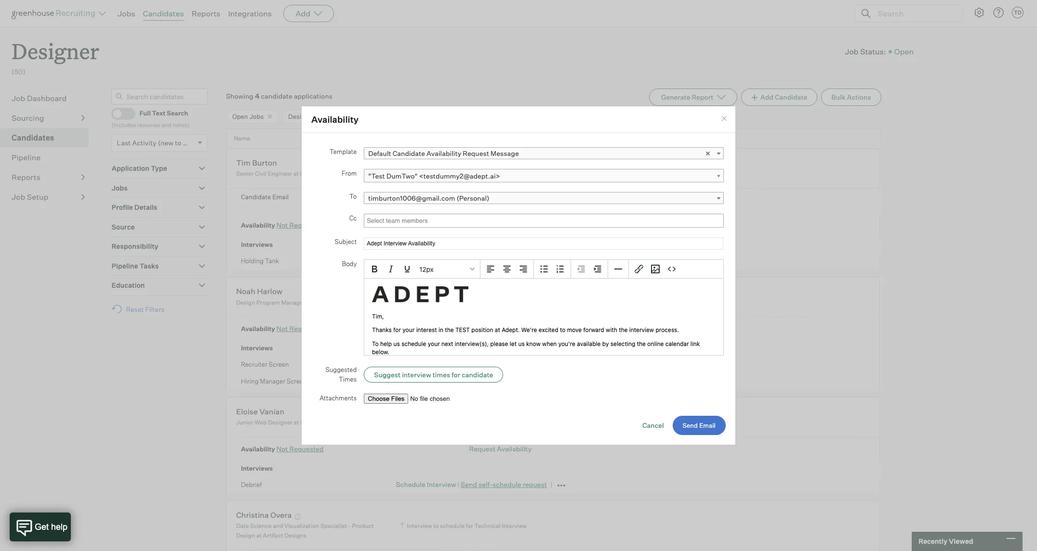 Task type: vqa. For each thing, say whether or not it's contained in the screenshot.
helps to the top
no



Task type: describe. For each thing, give the bounding box(es) containing it.
last
[[117, 139, 131, 147]]

2 toolbar from the left
[[534, 260, 571, 279]]

designs
[[285, 532, 307, 540]]

artifact
[[263, 532, 283, 540]]

interview to schedule for technical interview link
[[398, 522, 529, 531]]

application type
[[112, 164, 167, 173]]

add candidate
[[760, 93, 807, 101]]

2023
[[464, 193, 480, 201]]

scheduled
[[357, 113, 388, 120]]

suggest interview times for candidate button
[[364, 367, 503, 383]]

bulk actions
[[831, 93, 871, 101]]

debrief
[[241, 481, 262, 489]]

0 vertical spatial candidates
[[143, 9, 184, 18]]

1 vertical spatial candidates
[[12, 133, 54, 142]]

eloise
[[236, 407, 258, 417]]

Subject text field
[[364, 238, 723, 250]]

greenhouse recruiting image
[[12, 8, 98, 19]]

hiring
[[241, 378, 259, 385]]

1 request availability button from the top
[[469, 221, 532, 230]]

interviews up holding tank
[[241, 241, 273, 249]]

holding tank
[[241, 258, 279, 265]]

open jobs
[[232, 113, 264, 120]]

configure image
[[973, 7, 985, 18]]

data
[[236, 523, 249, 530]]

td
[[1014, 9, 1022, 16]]

integrations link
[[228, 9, 272, 18]]

setup
[[27, 192, 48, 202]]

science
[[250, 523, 272, 530]]

(includes
[[112, 121, 136, 129]]

profile details
[[112, 203, 157, 212]]

civil
[[255, 170, 267, 178]]

education
[[112, 282, 145, 290]]

open for open
[[894, 47, 914, 56]]

2 vertical spatial jobs
[[112, 184, 128, 192]]

and inside data science and visualization specialist - product design at artifact designs
[[273, 523, 283, 530]]

old)
[[183, 139, 195, 147]]

schedule all
[[407, 345, 446, 353]]

from
[[342, 170, 357, 177]]

suggested times
[[325, 366, 357, 384]]

activity
[[132, 139, 156, 147]]

0 vertical spatial screen
[[510, 295, 529, 302]]

designer for designer
[[288, 113, 315, 120]]

(new
[[158, 139, 173, 147]]

to for senior civil engineer at rsa engineering
[[433, 166, 439, 173]]

full text search (includes resumes and notes)
[[112, 110, 190, 129]]

candidate for add
[[775, 93, 807, 101]]

at inside data science and visualization specialist - product design at artifact designs
[[256, 532, 262, 540]]

at for noah harlow
[[306, 299, 312, 306]]

add for add candidate
[[760, 93, 773, 101]]

vanian
[[259, 407, 284, 417]]

send self-schedule request link for holding tank
[[461, 257, 547, 265]]

schedule up preliminary
[[493, 257, 521, 265]]

engineer
[[268, 170, 292, 178]]

program
[[256, 299, 280, 306]]

0 horizontal spatial candidate
[[261, 92, 292, 100]]

message
[[491, 150, 519, 158]]

availability dialog
[[301, 106, 736, 446]]

christina
[[236, 511, 269, 520]]

request for holding tank
[[523, 257, 547, 265]]

last activity (new to old) option
[[117, 139, 195, 147]]

solutions
[[322, 419, 347, 427]]

"test
[[368, 172, 385, 180]]

eloise vanian junior web designer at elevate solutions
[[236, 407, 347, 427]]

checkmark image
[[116, 110, 123, 116]]

candidate inside button
[[462, 371, 493, 379]]

schedule for schedule all link
[[407, 345, 437, 353]]

candidate email
[[241, 193, 289, 201]]

product
[[352, 523, 374, 530]]

to for design program manager at google
[[436, 295, 442, 302]]

12px button
[[416, 261, 478, 278]]

send for holding tank
[[461, 257, 477, 265]]

reset filters
[[126, 305, 165, 314]]

schedule up technical
[[493, 481, 521, 489]]

sourcing
[[12, 113, 44, 123]]

interview to schedule for holding tank
[[407, 166, 510, 173]]

google
[[313, 299, 332, 306]]

1 vertical spatial jobs
[[249, 113, 264, 120]]

harlow
[[257, 287, 283, 297]]

schedule for holding
[[440, 166, 465, 173]]

self- for debrief
[[479, 481, 493, 489]]

candidate reports are now available! apply filters and select "view in app" element
[[649, 89, 737, 106]]

Search text field
[[876, 7, 954, 20]]

manager inside noah harlow design program manager at google
[[281, 299, 305, 306]]

jobs link
[[118, 9, 135, 18]]

-
[[348, 523, 351, 530]]

christina overa
[[236, 511, 292, 520]]

pipeline for pipeline tasks
[[112, 262, 138, 270]]

noah harlow link
[[236, 287, 283, 298]]

schedule interview link for manager
[[396, 378, 456, 386]]

default candidate availability request message
[[368, 150, 519, 158]]

"test dumtwo" <testdummy2@adept.ai> link
[[364, 169, 724, 183]]

Search candidates field
[[112, 89, 208, 104]]

2 vertical spatial candidate
[[241, 193, 271, 201]]

last activity (new to old)
[[117, 139, 195, 147]]

designer link
[[12, 27, 99, 67]]

preliminary
[[477, 295, 509, 302]]

| for holding tank
[[457, 258, 459, 265]]

schedule interview | send self-schedule request for debrief
[[396, 481, 547, 489]]

suggested
[[325, 366, 357, 374]]

integrations
[[228, 9, 272, 18]]

close image
[[721, 115, 728, 123]]

request availability button for harlow
[[469, 325, 532, 333]]

"test dumtwo" <testdummy2@adept.ai>
[[368, 172, 500, 180]]

elevate
[[300, 419, 320, 427]]

request availability for noah harlow
[[469, 325, 532, 333]]

default candidate availability request message link
[[364, 148, 724, 160]]

search
[[167, 110, 188, 117]]

at for eloise vanian
[[294, 419, 299, 427]]

resumes
[[137, 121, 160, 129]]

schedule for schedule interview link related to screen
[[396, 361, 425, 369]]

none submit inside the 'availability' dialog
[[673, 417, 726, 436]]

pipeline tasks
[[112, 262, 159, 270]]

suggest
[[374, 371, 401, 379]]

source
[[112, 223, 135, 231]]

interview to schedule for technical interview
[[407, 523, 527, 530]]

for for preliminary
[[469, 295, 476, 302]]

times
[[339, 376, 357, 384]]

all
[[438, 345, 446, 353]]

1 toolbar from the left
[[481, 260, 534, 279]]

1 request availability from the top
[[469, 221, 532, 230]]

schedule for schedule interview link related to manager
[[396, 378, 425, 386]]

12px toolbar
[[364, 260, 481, 279]]

td button
[[1010, 5, 1026, 20]]

schedule for technical
[[440, 523, 465, 530]]

interviews to schedule for preliminary screen
[[407, 295, 529, 302]]

design inside noah harlow design program manager at google
[[236, 299, 255, 306]]

recruiter screen
[[241, 361, 289, 369]]

<testdummy2@adept.ai>
[[419, 172, 500, 180]]

none text field inside the 'availability' dialog
[[364, 215, 438, 227]]

for for holding
[[466, 166, 473, 173]]

nov
[[444, 193, 456, 201]]

0 horizontal spatial tank
[[265, 258, 279, 265]]

1 vertical spatial holding
[[241, 258, 264, 265]]

3 toolbar from the left
[[571, 260, 608, 279]]

senior
[[236, 170, 254, 178]]

| for debrief
[[457, 482, 459, 489]]

request for debrief
[[523, 481, 547, 489]]

job dashboard
[[12, 93, 67, 103]]

dumtwo"
[[386, 172, 418, 180]]

hiring manager screen
[[241, 378, 307, 385]]

holding inside interview to schedule for holding tank link
[[474, 166, 496, 173]]

1 vertical spatial candidates link
[[12, 132, 85, 143]]

(personal)
[[457, 194, 489, 203]]

be
[[348, 113, 356, 120]]

web
[[255, 419, 267, 427]]

1 horizontal spatial reports link
[[192, 9, 220, 18]]



Task type: locate. For each thing, give the bounding box(es) containing it.
schedule interview for recruiter screen
[[396, 361, 456, 369]]

showing 4 candidate applications
[[226, 92, 332, 100]]

1 design from the top
[[236, 299, 255, 306]]

details
[[134, 203, 157, 212]]

1 vertical spatial request availability button
[[469, 325, 532, 333]]

self- up technical
[[479, 481, 493, 489]]

viewed
[[949, 538, 973, 546]]

open right status: at the right top of the page
[[894, 47, 914, 56]]

at left rsa
[[293, 170, 299, 178]]

tim burton senior civil engineer at rsa engineering
[[236, 158, 346, 178]]

to for to be scheduled
[[339, 113, 347, 120]]

1 send from the top
[[461, 257, 477, 265]]

1 horizontal spatial holding
[[474, 166, 496, 173]]

send self-schedule request link up preliminary
[[461, 257, 547, 265]]

designer inside eloise vanian junior web designer at elevate solutions
[[268, 419, 292, 427]]

pipeline
[[12, 153, 41, 162], [112, 262, 138, 270]]

schedule interview down schedule all
[[396, 378, 456, 386]]

for for technical
[[466, 523, 473, 530]]

schedule interview link for screen
[[396, 361, 456, 369]]

candidate down civil
[[241, 193, 271, 201]]

0 vertical spatial add
[[295, 9, 310, 18]]

reports link left integrations link
[[192, 9, 220, 18]]

tank
[[497, 166, 510, 173], [265, 258, 279, 265]]

send
[[461, 257, 477, 265], [461, 481, 477, 489]]

and up artifact at bottom
[[273, 523, 283, 530]]

schedule interview for hiring manager screen
[[396, 378, 456, 386]]

1 vertical spatial request
[[523, 481, 547, 489]]

screen
[[510, 295, 529, 302], [269, 361, 289, 369], [287, 378, 307, 385]]

design down noah
[[236, 299, 255, 306]]

applications
[[294, 92, 332, 100]]

email
[[272, 193, 289, 201]]

1 vertical spatial |
[[457, 482, 459, 489]]

2 schedule interview | send self-schedule request from the top
[[396, 481, 547, 489]]

interviews up recruiter
[[241, 345, 273, 352]]

2 vertical spatial request availability
[[469, 445, 532, 453]]

1 horizontal spatial tank
[[497, 166, 510, 173]]

schedule down default candidate availability request message
[[440, 166, 465, 173]]

1 horizontal spatial open
[[894, 47, 914, 56]]

designer down greenhouse recruiting image
[[12, 37, 99, 65]]

specialist
[[320, 523, 347, 530]]

send up interview to schedule for technical interview
[[461, 481, 477, 489]]

jobs
[[118, 9, 135, 18], [249, 113, 264, 120], [112, 184, 128, 192]]

1 horizontal spatial reports
[[192, 9, 220, 18]]

0 vertical spatial |
[[457, 258, 459, 265]]

1 vertical spatial send
[[461, 481, 477, 489]]

schedule interview link
[[396, 257, 456, 265], [396, 361, 456, 369], [396, 378, 456, 386], [396, 481, 456, 489]]

2 vertical spatial screen
[[287, 378, 307, 385]]

and inside full text search (includes resumes and notes)
[[161, 121, 171, 129]]

1 vertical spatial add
[[760, 93, 773, 101]]

job inside job setup link
[[12, 192, 25, 202]]

2 horizontal spatial to
[[407, 193, 415, 201]]

bulk actions link
[[821, 89, 881, 106]]

to for to
[[349, 193, 357, 201]]

schedule interview | send self-schedule request up interview to schedule for technical interview
[[396, 481, 547, 489]]

1 vertical spatial schedule interview
[[396, 378, 456, 386]]

2 schedule interview from the top
[[396, 378, 456, 386]]

visualization
[[284, 523, 319, 530]]

job status:
[[845, 47, 886, 56]]

screen up eloise vanian junior web designer at elevate solutions
[[287, 378, 307, 385]]

1 | from the top
[[457, 258, 459, 265]]

generate report
[[661, 93, 713, 101]]

reports link up job setup link
[[12, 171, 85, 183]]

technical
[[474, 523, 500, 530]]

open down showing
[[232, 113, 248, 120]]

cc
[[349, 215, 357, 222]]

1 vertical spatial and
[[273, 523, 283, 530]]

0 horizontal spatial candidates link
[[12, 132, 85, 143]]

christina overa has been in technical interview for more than 14 days image
[[293, 515, 302, 520]]

at right 2023
[[482, 193, 488, 201]]

add candidate link
[[741, 89, 817, 106]]

1 horizontal spatial and
[[273, 523, 283, 530]]

0 vertical spatial candidates link
[[143, 9, 184, 18]]

designer (50)
[[12, 37, 99, 76]]

job
[[845, 47, 859, 56], [12, 93, 25, 103], [12, 192, 25, 202]]

0 vertical spatial send
[[461, 257, 477, 265]]

2 request availability from the top
[[469, 325, 532, 333]]

job setup
[[12, 192, 48, 202]]

1 vertical spatial self-
[[479, 481, 493, 489]]

2 vertical spatial designer
[[268, 419, 292, 427]]

schedule
[[440, 166, 465, 173], [493, 257, 521, 265], [443, 295, 468, 302], [493, 481, 521, 489], [440, 523, 465, 530]]

candidate for default
[[393, 150, 425, 158]]

holding down message
[[474, 166, 496, 173]]

|
[[457, 258, 459, 265], [457, 482, 459, 489]]

job for job status:
[[845, 47, 859, 56]]

1 vertical spatial candidate
[[462, 371, 493, 379]]

candidate right times at bottom
[[462, 371, 493, 379]]

1 schedule interview from the top
[[396, 361, 456, 369]]

interviews down 12px toolbar
[[407, 295, 435, 302]]

eloise vanian link
[[236, 407, 284, 418]]

0 horizontal spatial reports link
[[12, 171, 85, 183]]

recruiter
[[241, 361, 267, 369]]

candidates link up pipeline link
[[12, 132, 85, 143]]

schedule interview
[[396, 361, 456, 369], [396, 378, 456, 386]]

None text field
[[364, 215, 438, 227]]

holding up noah
[[241, 258, 264, 265]]

to for to be sent, nov 1, 2023 at 12:00pm
[[407, 193, 415, 201]]

0 vertical spatial send self-schedule request link
[[461, 257, 547, 265]]

reset filters button
[[112, 301, 169, 318]]

at for tim burton
[[293, 170, 299, 178]]

job for job dashboard
[[12, 93, 25, 103]]

1 send self-schedule request link from the top
[[461, 257, 547, 265]]

1 vertical spatial designer
[[288, 113, 315, 120]]

0 horizontal spatial holding
[[241, 258, 264, 265]]

to for data science and visualization specialist - product design at artifact designs
[[433, 523, 439, 530]]

schedule down '12px' popup button
[[443, 295, 468, 302]]

candidates link right jobs link
[[143, 9, 184, 18]]

1 vertical spatial schedule interview | send self-schedule request
[[396, 481, 547, 489]]

tank down message
[[497, 166, 510, 173]]

(50)
[[12, 68, 26, 76]]

None submit
[[673, 417, 726, 436]]

0 horizontal spatial add
[[295, 9, 310, 18]]

data science and visualization specialist - product design at artifact designs
[[236, 523, 374, 540]]

1 horizontal spatial pipeline
[[112, 262, 138, 270]]

application
[[112, 164, 149, 173]]

3 request availability button from the top
[[469, 445, 532, 453]]

0 horizontal spatial candidate
[[241, 193, 271, 201]]

schedule interview link for tank
[[396, 257, 456, 265]]

schedule left technical
[[440, 523, 465, 530]]

manager down the recruiter screen
[[260, 378, 285, 385]]

1 horizontal spatial add
[[760, 93, 773, 101]]

2 design from the top
[[236, 532, 255, 540]]

candidates
[[143, 9, 184, 18], [12, 133, 54, 142]]

1 vertical spatial screen
[[269, 361, 289, 369]]

candidate
[[261, 92, 292, 100], [462, 371, 493, 379]]

0 vertical spatial job
[[845, 47, 859, 56]]

1 vertical spatial pipeline
[[112, 262, 138, 270]]

0 vertical spatial request availability button
[[469, 221, 532, 230]]

2 request availability button from the top
[[469, 325, 532, 333]]

12px group
[[364, 260, 723, 279]]

at inside noah harlow design program manager at google
[[306, 299, 312, 306]]

at left elevate
[[294, 419, 299, 427]]

2 request from the top
[[523, 481, 547, 489]]

0 vertical spatial designer
[[12, 37, 99, 65]]

request availability button for vanian
[[469, 445, 532, 453]]

attachments
[[320, 395, 357, 403]]

designer down applications
[[288, 113, 315, 120]]

candidate inside the 'availability' dialog
[[393, 150, 425, 158]]

0 vertical spatial self-
[[479, 257, 493, 265]]

candidate up the dumtwo"
[[393, 150, 425, 158]]

at inside tim burton senior civil engineer at rsa engineering
[[293, 170, 299, 178]]

request inside the 'availability' dialog
[[463, 150, 489, 158]]

to inside the 'availability' dialog
[[349, 193, 357, 201]]

for left preliminary
[[469, 295, 476, 302]]

christina overa link
[[236, 511, 292, 522]]

toolbar
[[481, 260, 534, 279], [534, 260, 571, 279], [571, 260, 608, 279], [629, 260, 682, 279]]

2 schedule interview link from the top
[[396, 361, 456, 369]]

1 horizontal spatial candidate
[[462, 371, 493, 379]]

1 vertical spatial manager
[[260, 378, 285, 385]]

0 vertical spatial reports link
[[192, 9, 220, 18]]

2 send self-schedule request link from the top
[[461, 481, 547, 489]]

0 vertical spatial schedule interview
[[396, 361, 456, 369]]

2 vertical spatial job
[[12, 192, 25, 202]]

reports left integrations link
[[192, 9, 220, 18]]

0 vertical spatial open
[[894, 47, 914, 56]]

be
[[417, 193, 425, 201]]

interviews up debrief
[[241, 465, 273, 473]]

1 schedule interview link from the top
[[396, 257, 456, 265]]

reports
[[192, 9, 220, 18], [12, 172, 40, 182]]

0 vertical spatial design
[[236, 299, 255, 306]]

pipeline link
[[12, 152, 85, 163]]

0 vertical spatial request
[[523, 257, 547, 265]]

0 vertical spatial manager
[[281, 299, 305, 306]]

candidates right jobs link
[[143, 9, 184, 18]]

pipeline for pipeline
[[12, 153, 41, 162]]

1 horizontal spatial candidates link
[[143, 9, 184, 18]]

for inside button
[[452, 371, 460, 379]]

0 vertical spatial jobs
[[118, 9, 135, 18]]

candidates link
[[143, 9, 184, 18], [12, 132, 85, 143]]

4 schedule interview link from the top
[[396, 481, 456, 489]]

0 vertical spatial reports
[[192, 9, 220, 18]]

design down data
[[236, 532, 255, 540]]

burton
[[252, 158, 277, 168]]

pipeline up education
[[112, 262, 138, 270]]

at inside eloise vanian junior web designer at elevate solutions
[[294, 419, 299, 427]]

notes)
[[173, 121, 190, 129]]

actions
[[847, 93, 871, 101]]

designer
[[12, 37, 99, 65], [288, 113, 315, 120], [268, 419, 292, 427]]

1 horizontal spatial to
[[349, 193, 357, 201]]

and down text
[[161, 121, 171, 129]]

timburton1006@gmail.com
[[368, 194, 455, 203]]

schedule interview up suggest interview times for candidate
[[396, 361, 456, 369]]

None file field
[[364, 394, 483, 404]]

cancel button
[[642, 422, 664, 430]]

manager right program
[[281, 299, 305, 306]]

job left status: at the right top of the page
[[845, 47, 859, 56]]

job up the sourcing
[[12, 93, 25, 103]]

| up interview to schedule for technical interview link
[[457, 482, 459, 489]]

schedule for preliminary
[[443, 295, 468, 302]]

reports up job setup
[[12, 172, 40, 182]]

1 horizontal spatial candidate
[[393, 150, 425, 158]]

0 horizontal spatial candidates
[[12, 133, 54, 142]]

2 | from the top
[[457, 482, 459, 489]]

self- up preliminary
[[479, 257, 493, 265]]

2 send from the top
[[461, 481, 477, 489]]

0 vertical spatial request availability
[[469, 221, 532, 230]]

2 horizontal spatial candidate
[[775, 93, 807, 101]]

screen up hiring manager screen
[[269, 361, 289, 369]]

3 schedule interview link from the top
[[396, 378, 456, 386]]

at down science
[[256, 532, 262, 540]]

body
[[342, 260, 357, 268]]

1 vertical spatial send self-schedule request link
[[461, 481, 547, 489]]

0 vertical spatial pipeline
[[12, 153, 41, 162]]

timburton1006@gmail.com (personal) link
[[364, 192, 724, 204]]

1 vertical spatial job
[[12, 93, 25, 103]]

for up 2023
[[466, 166, 473, 173]]

pipeline down the sourcing
[[12, 153, 41, 162]]

1 vertical spatial candidate
[[393, 150, 425, 158]]

at left the google on the left bottom of page
[[306, 299, 312, 306]]

template
[[330, 148, 357, 156]]

1 self- from the top
[[479, 257, 493, 265]]

for for candidate
[[452, 371, 460, 379]]

0 vertical spatial candidate
[[261, 92, 292, 100]]

dashboard
[[27, 93, 67, 103]]

request availability for eloise vanian
[[469, 445, 532, 453]]

add for add
[[295, 9, 310, 18]]

timburton1006@gmail.com (personal)
[[368, 194, 489, 203]]

screen right preliminary
[[510, 295, 529, 302]]

engineering
[[313, 170, 346, 178]]

send up interviews to schedule for preliminary screen
[[461, 257, 477, 265]]

| right the 12px
[[457, 258, 459, 265]]

designer for designer (50)
[[12, 37, 99, 65]]

schedule interview | send self-schedule request up interviews to schedule for preliminary screen
[[396, 257, 547, 265]]

candidates down the sourcing
[[12, 133, 54, 142]]

0 horizontal spatial reports
[[12, 172, 40, 182]]

0 vertical spatial schedule interview | send self-schedule request
[[396, 257, 547, 265]]

noah
[[236, 287, 255, 297]]

add
[[295, 9, 310, 18], [760, 93, 773, 101]]

sourcing link
[[12, 112, 85, 124]]

reset
[[126, 305, 144, 314]]

and
[[161, 121, 171, 129], [273, 523, 283, 530]]

designer down vanian
[[268, 419, 292, 427]]

add inside add popup button
[[295, 9, 310, 18]]

job inside job dashboard "link"
[[12, 93, 25, 103]]

schedule interview | send self-schedule request for holding tank
[[396, 257, 547, 265]]

12px
[[419, 265, 434, 274]]

1 vertical spatial request availability
[[469, 325, 532, 333]]

at
[[293, 170, 299, 178], [482, 193, 488, 201], [306, 299, 312, 306], [294, 419, 299, 427], [256, 532, 262, 540]]

sent,
[[426, 193, 442, 201]]

0 horizontal spatial pipeline
[[12, 153, 41, 162]]

2 vertical spatial request availability button
[[469, 445, 532, 453]]

generate report button
[[649, 89, 737, 106]]

send for debrief
[[461, 481, 477, 489]]

candidate right the '4'
[[261, 92, 292, 100]]

4 toolbar from the left
[[629, 260, 682, 279]]

1 vertical spatial tank
[[265, 258, 279, 265]]

bulk
[[831, 93, 846, 101]]

0 vertical spatial holding
[[474, 166, 496, 173]]

1 horizontal spatial candidates
[[143, 9, 184, 18]]

1 vertical spatial design
[[236, 532, 255, 540]]

4
[[255, 92, 260, 100]]

subject
[[335, 238, 357, 246]]

none file field inside the 'availability' dialog
[[364, 394, 483, 404]]

1 schedule interview | send self-schedule request from the top
[[396, 257, 547, 265]]

0 vertical spatial and
[[161, 121, 171, 129]]

design inside data science and visualization specialist - product design at artifact designs
[[236, 532, 255, 540]]

1 vertical spatial open
[[232, 113, 248, 120]]

default
[[368, 150, 391, 158]]

job for job setup
[[12, 192, 25, 202]]

for right times at bottom
[[452, 371, 460, 379]]

2 self- from the top
[[479, 481, 493, 489]]

1 vertical spatial reports
[[12, 172, 40, 182]]

3 request availability from the top
[[469, 445, 532, 453]]

0 vertical spatial tank
[[497, 166, 510, 173]]

add inside add candidate link
[[760, 93, 773, 101]]

open for open jobs
[[232, 113, 248, 120]]

0 vertical spatial candidate
[[775, 93, 807, 101]]

job left setup
[[12, 192, 25, 202]]

for left technical
[[466, 523, 473, 530]]

request availability button
[[469, 221, 532, 230], [469, 325, 532, 333], [469, 445, 532, 453]]

profile
[[112, 203, 133, 212]]

1 request from the top
[[523, 257, 547, 265]]

send self-schedule request link up technical
[[461, 481, 547, 489]]

tank up harlow
[[265, 258, 279, 265]]

1 vertical spatial reports link
[[12, 171, 85, 183]]

self- for holding tank
[[479, 257, 493, 265]]

status:
[[860, 47, 886, 56]]

to be scheduled
[[339, 113, 388, 120]]

send self-schedule request link for debrief
[[461, 481, 547, 489]]

td button
[[1012, 7, 1024, 18]]

interview
[[402, 371, 431, 379]]

0 horizontal spatial to
[[339, 113, 347, 120]]

0 horizontal spatial open
[[232, 113, 248, 120]]

candidate left bulk
[[775, 93, 807, 101]]

0 horizontal spatial and
[[161, 121, 171, 129]]



